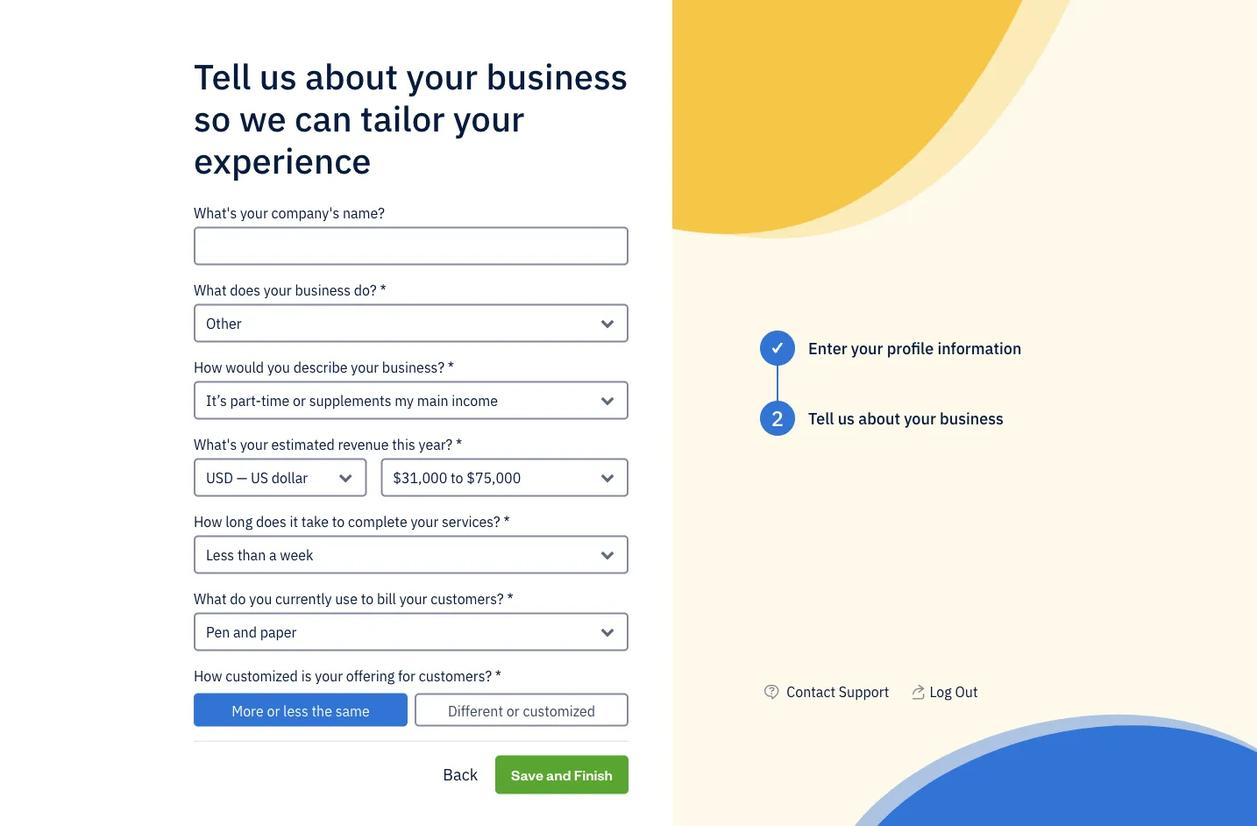 Task type: locate. For each thing, give the bounding box(es) containing it.
0 horizontal spatial to
[[332, 513, 345, 531]]

2 vertical spatial how
[[194, 667, 222, 686]]

1 vertical spatial customers?
[[419, 667, 492, 686]]

2 horizontal spatial to
[[451, 469, 464, 487]]

us right so
[[259, 54, 297, 99]]

$75,000
[[467, 469, 521, 487]]

tailor
[[361, 96, 445, 141]]

us for tell us about your business
[[838, 408, 855, 428]]

long
[[226, 513, 253, 531]]

than
[[238, 546, 266, 565]]

2 how from the top
[[194, 513, 222, 531]]

us for tell us about your business so we can tailor your experience
[[259, 54, 297, 99]]

customers?
[[431, 590, 504, 609], [419, 667, 492, 686]]

we
[[239, 96, 287, 141]]

tell for tell us about your business
[[809, 408, 835, 428]]

1 horizontal spatial business
[[486, 54, 628, 99]]

business inside tell us about your business so we can tailor your experience
[[486, 54, 628, 99]]

2 vertical spatial business
[[940, 408, 1004, 428]]

1 vertical spatial business
[[295, 281, 351, 300]]

1 horizontal spatial us
[[838, 408, 855, 428]]

part-
[[230, 392, 261, 410]]

2 horizontal spatial or
[[507, 702, 520, 721]]

save and finish button
[[496, 756, 629, 795]]

or right time on the left of the page
[[293, 392, 306, 410]]

bill
[[377, 590, 396, 609]]

or for more
[[267, 702, 280, 721]]

0 vertical spatial to
[[451, 469, 464, 487]]

0 vertical spatial customers?
[[431, 590, 504, 609]]

support
[[839, 683, 890, 701]]

tell inside tell us about your business so we can tailor your experience
[[194, 54, 251, 99]]

us inside tell us about your business so we can tailor your experience
[[259, 54, 297, 99]]

and
[[233, 623, 257, 642], [547, 766, 571, 785]]

services?
[[442, 513, 501, 531]]

0 horizontal spatial and
[[233, 623, 257, 642]]

would
[[226, 359, 264, 377]]

1 vertical spatial what's
[[194, 436, 237, 454]]

experience
[[194, 138, 372, 184]]

0 vertical spatial and
[[233, 623, 257, 642]]

0 horizontal spatial tell
[[194, 54, 251, 99]]

logout image
[[911, 681, 927, 702]]

does up the other
[[230, 281, 261, 300]]

1 vertical spatial about
[[859, 408, 901, 428]]

2 what's from the top
[[194, 436, 237, 454]]

to for complete
[[332, 513, 345, 531]]

or
[[293, 392, 306, 410], [267, 702, 280, 721], [507, 702, 520, 721]]

how
[[194, 359, 222, 377], [194, 513, 222, 531], [194, 667, 222, 686]]

0 vertical spatial how
[[194, 359, 222, 377]]

more or less the same
[[232, 702, 370, 721]]

contact
[[787, 683, 836, 701]]

2 what from the top
[[194, 590, 227, 609]]

describe
[[294, 359, 348, 377]]

0 horizontal spatial us
[[259, 54, 297, 99]]

us
[[259, 54, 297, 99], [838, 408, 855, 428]]

use
[[335, 590, 358, 609]]

about
[[305, 54, 398, 99], [859, 408, 901, 428]]

save and finish
[[511, 766, 613, 785]]

0 vertical spatial tell
[[194, 54, 251, 99]]

complete
[[348, 513, 408, 531]]

or right different
[[507, 702, 520, 721]]

what's
[[194, 204, 237, 223], [194, 436, 237, 454]]

1 vertical spatial how
[[194, 513, 222, 531]]

business
[[486, 54, 628, 99], [295, 281, 351, 300], [940, 408, 1004, 428]]

Less than a week field
[[194, 536, 629, 575]]

year?
[[419, 436, 453, 454]]

same
[[336, 702, 370, 721]]

Currency field
[[194, 459, 367, 498]]

business for tell us about your business so we can tailor your experience
[[486, 54, 628, 99]]

you right do
[[249, 590, 272, 609]]

1 vertical spatial to
[[332, 513, 345, 531]]

1 horizontal spatial tell
[[809, 408, 835, 428]]

what left do
[[194, 590, 227, 609]]

1 vertical spatial you
[[249, 590, 272, 609]]

and right save
[[547, 766, 571, 785]]

and inside pen and paper field
[[233, 623, 257, 642]]

how up it's
[[194, 359, 222, 377]]

or left less
[[267, 702, 280, 721]]

2 horizontal spatial business
[[940, 408, 1004, 428]]

revenue
[[338, 436, 389, 454]]

this
[[392, 436, 416, 454]]

None text field
[[194, 227, 629, 266]]

3 how from the top
[[194, 667, 222, 686]]

0 vertical spatial business
[[486, 54, 628, 99]]

1 horizontal spatial and
[[547, 766, 571, 785]]

1 vertical spatial tell
[[809, 408, 835, 428]]

how for how would you describe your business? *
[[194, 359, 222, 377]]

1 vertical spatial us
[[838, 408, 855, 428]]

1 vertical spatial and
[[547, 766, 571, 785]]

what up the other
[[194, 281, 227, 300]]

how down pen
[[194, 667, 222, 686]]

1 horizontal spatial to
[[361, 590, 374, 609]]

information
[[938, 338, 1022, 358]]

how left long
[[194, 513, 222, 531]]

1 vertical spatial what
[[194, 590, 227, 609]]

log
[[930, 683, 952, 701]]

2 vertical spatial to
[[361, 590, 374, 609]]

you
[[267, 359, 290, 377], [249, 590, 272, 609]]

to left bill
[[361, 590, 374, 609]]

us
[[251, 469, 268, 487]]

customers? up pen and paper field
[[431, 590, 504, 609]]

$31,000 to $75,000
[[393, 469, 521, 487]]

0 horizontal spatial business
[[295, 281, 351, 300]]

and right pen
[[233, 623, 257, 642]]

1 what's from the top
[[194, 204, 237, 223]]

to left $75,000
[[451, 469, 464, 487]]

time
[[261, 392, 290, 410]]

and inside the save and finish button
[[547, 766, 571, 785]]

0 horizontal spatial customized
[[226, 667, 298, 686]]

1 horizontal spatial about
[[859, 408, 901, 428]]

about inside tell us about your business so we can tailor your experience
[[305, 54, 398, 99]]

what's your company's name?
[[194, 204, 385, 223]]

save
[[511, 766, 544, 785]]

customized up the save and finish
[[523, 702, 596, 721]]

to right take
[[332, 513, 345, 531]]

customized
[[226, 667, 298, 686], [523, 702, 596, 721]]

pen
[[206, 623, 230, 642]]

and for finish
[[547, 766, 571, 785]]

customized up 'more'
[[226, 667, 298, 686]]

dollar
[[272, 469, 308, 487]]

paper
[[260, 623, 297, 642]]

week
[[280, 546, 314, 565]]

0 vertical spatial us
[[259, 54, 297, 99]]

0 vertical spatial what
[[194, 281, 227, 300]]

1 what from the top
[[194, 281, 227, 300]]

0 vertical spatial what's
[[194, 204, 237, 223]]

take
[[302, 513, 329, 531]]

does
[[230, 281, 261, 300], [256, 513, 287, 531]]

1 how from the top
[[194, 359, 222, 377]]

what for what do you currently use to bill your customers? *
[[194, 590, 227, 609]]

your
[[407, 54, 478, 99], [454, 96, 525, 141], [240, 204, 268, 223], [264, 281, 292, 300], [852, 338, 884, 358], [351, 359, 379, 377], [905, 408, 937, 428], [240, 436, 268, 454], [411, 513, 439, 531], [400, 590, 428, 609], [315, 667, 343, 686]]

what
[[194, 281, 227, 300], [194, 590, 227, 609]]

what's down the experience
[[194, 204, 237, 223]]

less
[[283, 702, 309, 721]]

does left it
[[256, 513, 287, 531]]

more
[[232, 702, 264, 721]]

back button
[[429, 758, 492, 793]]

you up time on the left of the page
[[267, 359, 290, 377]]

0 horizontal spatial about
[[305, 54, 398, 99]]

usd — us dollar
[[206, 469, 308, 487]]

customers? up different
[[419, 667, 492, 686]]

0 vertical spatial about
[[305, 54, 398, 99]]

tell
[[194, 54, 251, 99], [809, 408, 835, 428]]

0 vertical spatial you
[[267, 359, 290, 377]]

you for do
[[249, 590, 272, 609]]

tell for tell us about your business so we can tailor your experience
[[194, 54, 251, 99]]

contact support
[[787, 683, 890, 701]]

1 horizontal spatial customized
[[523, 702, 596, 721]]

0 vertical spatial customized
[[226, 667, 298, 686]]

0 horizontal spatial or
[[267, 702, 280, 721]]

1 horizontal spatial or
[[293, 392, 306, 410]]

estimated
[[272, 436, 335, 454]]

what's up the usd
[[194, 436, 237, 454]]

It's part-time or supplements my main income field
[[194, 382, 629, 420]]

us down enter
[[838, 408, 855, 428]]

*
[[380, 281, 387, 300], [448, 359, 454, 377], [456, 436, 462, 454], [504, 513, 510, 531], [507, 590, 514, 609], [495, 667, 502, 686]]



Task type: vqa. For each thing, say whether or not it's contained in the screenshot.
Other field
yes



Task type: describe. For each thing, give the bounding box(es) containing it.
about for tell us about your business so we can tailor your experience
[[305, 54, 398, 99]]

$31,000 to $75,000 field
[[381, 459, 629, 498]]

my
[[395, 392, 414, 410]]

different
[[448, 702, 504, 721]]

currently
[[275, 590, 332, 609]]

so
[[194, 96, 231, 141]]

tell us about your business so we can tailor your experience
[[194, 54, 628, 184]]

or for different
[[507, 702, 520, 721]]

what's for what's your estimated revenue this year? *
[[194, 436, 237, 454]]

Pen and paper field
[[194, 613, 629, 652]]

for
[[398, 667, 416, 686]]

0 vertical spatial does
[[230, 281, 261, 300]]

it
[[290, 513, 298, 531]]

—
[[237, 469, 247, 487]]

how would you describe your business? *
[[194, 359, 454, 377]]

do?
[[354, 281, 377, 300]]

how for how long does it take to complete your services? *
[[194, 513, 222, 531]]

to for bill
[[361, 590, 374, 609]]

do
[[230, 590, 246, 609]]

what does your business do? *
[[194, 281, 387, 300]]

company's
[[272, 204, 340, 223]]

name?
[[343, 204, 385, 223]]

Other field
[[194, 305, 629, 343]]

business?
[[382, 359, 445, 377]]

to inside $31,000 to $75,000 field
[[451, 469, 464, 487]]

less
[[206, 546, 234, 565]]

you for would
[[267, 359, 290, 377]]

what's for what's your company's name?
[[194, 204, 237, 223]]

how customized is your offering for customers? *
[[194, 667, 502, 686]]

how for how customized is your offering for customers? *
[[194, 667, 222, 686]]

other
[[206, 315, 242, 333]]

supplements
[[309, 392, 392, 410]]

out
[[956, 683, 979, 701]]

income
[[452, 392, 498, 410]]

a
[[269, 546, 277, 565]]

business for tell us about your business
[[940, 408, 1004, 428]]

about for tell us about your business
[[859, 408, 901, 428]]

different or customized
[[448, 702, 596, 721]]

contact support link
[[787, 683, 890, 701]]

how long does it take to complete your services? *
[[194, 513, 510, 531]]

can
[[295, 96, 352, 141]]

what for what does your business do? *
[[194, 281, 227, 300]]

is
[[301, 667, 312, 686]]

usd
[[206, 469, 233, 487]]

log out
[[930, 683, 979, 701]]

back
[[443, 765, 478, 786]]

it's
[[206, 392, 227, 410]]

pen and paper
[[206, 623, 297, 642]]

support image
[[761, 681, 784, 702]]

main
[[417, 392, 449, 410]]

log out button
[[911, 681, 979, 702]]

enter
[[809, 338, 848, 358]]

the
[[312, 702, 332, 721]]

or inside field
[[293, 392, 306, 410]]

what do you currently use to bill your customers? *
[[194, 590, 514, 609]]

finish
[[574, 766, 613, 785]]

offering
[[346, 667, 395, 686]]

and for paper
[[233, 623, 257, 642]]

1 vertical spatial customized
[[523, 702, 596, 721]]

it's part-time or supplements my main income
[[206, 392, 498, 410]]

enter your profile information
[[809, 338, 1022, 358]]

$31,000
[[393, 469, 448, 487]]

profile
[[887, 338, 934, 358]]

what's your estimated revenue this year? *
[[194, 436, 462, 454]]

less than a week
[[206, 546, 314, 565]]

1 vertical spatial does
[[256, 513, 287, 531]]

tell us about your business
[[809, 408, 1004, 428]]



